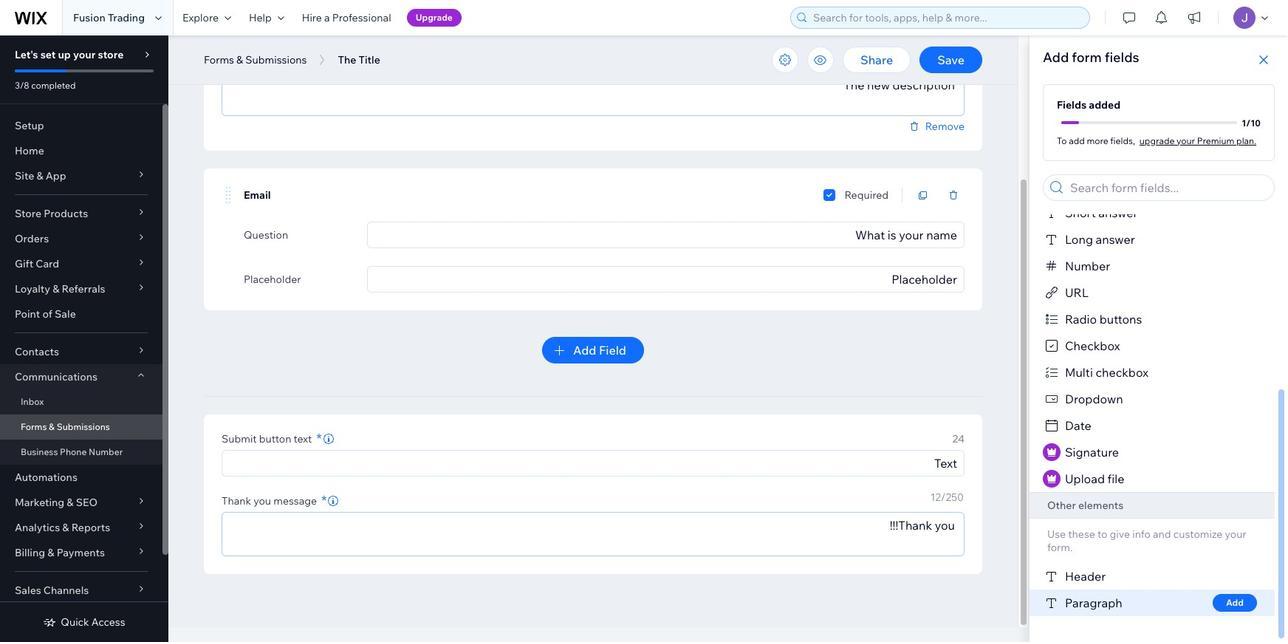 Task type: locate. For each thing, give the bounding box(es) containing it.
long
[[1066, 232, 1094, 247]]

question
[[244, 228, 288, 242]]

seo
[[76, 496, 98, 509]]

upgrade your premium plan. button
[[1140, 134, 1257, 147]]

& for forms & submissions button
[[237, 53, 243, 67]]

sales channels
[[15, 584, 89, 597]]

& right loyalty
[[53, 282, 59, 296]]

& for loyalty & referrals dropdown button
[[53, 282, 59, 296]]

store products button
[[0, 201, 163, 226]]

1 vertical spatial forms
[[21, 421, 47, 432]]

2 horizontal spatial /
[[1247, 117, 1251, 128]]

completed
[[31, 80, 76, 91]]

number
[[1066, 259, 1111, 273], [89, 446, 123, 457]]

file
[[1108, 471, 1125, 486]]

the title button
[[331, 49, 388, 71]]

your right "upgrade"
[[1177, 135, 1196, 146]]

& left seo
[[67, 496, 74, 509]]

1 vertical spatial *
[[322, 492, 327, 509]]

answer down 'short answer'
[[1096, 232, 1136, 247]]

info
[[1133, 528, 1151, 541]]

these
[[1069, 528, 1096, 541]]

the title
[[338, 53, 380, 67]]

1 horizontal spatial /
[[941, 491, 946, 504]]

submissions inside button
[[246, 53, 307, 67]]

e.g., Submit field
[[227, 451, 960, 476]]

&
[[237, 53, 243, 67], [37, 169, 43, 183], [53, 282, 59, 296], [49, 421, 55, 432], [67, 496, 74, 509], [62, 521, 69, 534], [47, 546, 54, 559]]

1000
[[940, 50, 964, 64]]

set
[[40, 48, 56, 61]]

required
[[845, 188, 889, 202]]

0 vertical spatial add
[[1043, 49, 1070, 66]]

you
[[254, 494, 271, 508]]

access
[[91, 616, 125, 629]]

multi checkbox
[[1066, 365, 1149, 380]]

your right customize
[[1226, 528, 1247, 541]]

0 vertical spatial *
[[317, 430, 322, 447]]

give
[[1110, 528, 1131, 541]]

1 horizontal spatial add
[[1043, 49, 1070, 66]]

& left "description"
[[237, 53, 243, 67]]

billing & payments button
[[0, 540, 163, 565]]

upload file
[[1066, 471, 1125, 486]]

0 horizontal spatial your
[[73, 48, 96, 61]]

forms & submissions inside 'link'
[[21, 421, 110, 432]]

forms
[[204, 53, 234, 67], [21, 421, 47, 432]]

None checkbox
[[824, 186, 836, 204]]

point of sale link
[[0, 302, 163, 327]]

analytics & reports
[[15, 521, 110, 534]]

submissions
[[246, 53, 307, 67], [57, 421, 110, 432]]

1 vertical spatial number
[[89, 446, 123, 457]]

0 vertical spatial submissions
[[246, 53, 307, 67]]

1 vertical spatial add
[[574, 343, 597, 358]]

* right "message"
[[322, 492, 327, 509]]

field
[[599, 343, 627, 358]]

2 vertical spatial /
[[941, 491, 946, 504]]

your right up
[[73, 48, 96, 61]]

forms & submissions inside button
[[204, 53, 307, 67]]

to add more fields, upgrade your premium plan.
[[1058, 135, 1257, 146]]

fields,
[[1111, 135, 1136, 146]]

forms down the inbox
[[21, 421, 47, 432]]

0 horizontal spatial submissions
[[57, 421, 110, 432]]

share
[[861, 52, 894, 67]]

save button
[[920, 47, 983, 73]]

0 vertical spatial /
[[935, 50, 940, 64]]

/ for 1
[[1247, 117, 1251, 128]]

inbox link
[[0, 389, 163, 415]]

0 horizontal spatial add
[[574, 343, 597, 358]]

& for billing & payments dropdown button
[[47, 546, 54, 559]]

& inside button
[[237, 53, 243, 67]]

1 horizontal spatial your
[[1177, 135, 1196, 146]]

url
[[1066, 285, 1089, 300]]

0 horizontal spatial forms
[[21, 421, 47, 432]]

* for thank you message *
[[322, 492, 327, 509]]

forms inside forms & submissions button
[[204, 53, 234, 67]]

add
[[1043, 49, 1070, 66], [574, 343, 597, 358], [1227, 597, 1244, 608]]

use these to give info and customize your form.
[[1048, 528, 1247, 554]]

& inside 'link'
[[49, 421, 55, 432]]

* for submit button text *
[[317, 430, 322, 447]]

forms & submissions down "help"
[[204, 53, 307, 67]]

1 horizontal spatial forms
[[204, 53, 234, 67]]

remove button
[[908, 120, 965, 133]]

marketing & seo
[[15, 496, 98, 509]]

2 vertical spatial your
[[1226, 528, 1247, 541]]

radio buttons
[[1066, 312, 1143, 327]]

0 horizontal spatial /
[[935, 50, 940, 64]]

signature
[[1066, 445, 1120, 460]]

sales
[[15, 584, 41, 597]]

store products
[[15, 207, 88, 220]]

title
[[359, 53, 380, 67]]

& for site & app popup button
[[37, 169, 43, 183]]

fields
[[1058, 98, 1087, 112]]

description
[[249, 54, 304, 67]]

point
[[15, 307, 40, 321]]

channels
[[43, 584, 89, 597]]

& left reports
[[62, 521, 69, 534]]

to
[[1098, 528, 1108, 541]]

forms down explore
[[204, 53, 234, 67]]

forms inside 'link'
[[21, 421, 47, 432]]

checkbox
[[1066, 338, 1121, 353]]

submissions down inbox link at the left of the page
[[57, 421, 110, 432]]

store
[[15, 207, 41, 220]]

0 vertical spatial forms
[[204, 53, 234, 67]]

& inside popup button
[[37, 169, 43, 183]]

more
[[1087, 135, 1109, 146]]

0 vertical spatial answer
[[1099, 205, 1138, 220]]

automations link
[[0, 465, 163, 490]]

contacts button
[[0, 339, 163, 364]]

* right text on the left bottom of the page
[[317, 430, 322, 447]]

0 horizontal spatial number
[[89, 446, 123, 457]]

1 vertical spatial /
[[1247, 117, 1251, 128]]

2 vertical spatial add
[[1227, 597, 1244, 608]]

number down long
[[1066, 259, 1111, 273]]

2 horizontal spatial your
[[1226, 528, 1247, 541]]

1 horizontal spatial forms & submissions
[[204, 53, 307, 67]]

professional
[[332, 11, 391, 24]]

answer up "long answer"
[[1099, 205, 1138, 220]]

form
[[1073, 49, 1102, 66]]

submissions inside 'link'
[[57, 421, 110, 432]]

number inside sidebar element
[[89, 446, 123, 457]]

& right billing
[[47, 546, 54, 559]]

0 horizontal spatial forms & submissions
[[21, 421, 110, 432]]

1 vertical spatial answer
[[1096, 232, 1136, 247]]

1 vertical spatial forms & submissions
[[21, 421, 110, 432]]

*
[[317, 430, 322, 447], [322, 492, 327, 509]]

number right phone
[[89, 446, 123, 457]]

forms & submissions up business phone number
[[21, 421, 110, 432]]

submissions down help button
[[246, 53, 307, 67]]

the
[[338, 53, 356, 67]]

1 vertical spatial your
[[1177, 135, 1196, 146]]

0 vertical spatial forms & submissions
[[204, 53, 307, 67]]

upgrade button
[[407, 9, 462, 27]]

gift card button
[[0, 251, 163, 276]]

0 vertical spatial your
[[73, 48, 96, 61]]

remove
[[926, 120, 965, 133]]

short
[[1066, 205, 1096, 220]]

& up business
[[49, 421, 55, 432]]

placeholder
[[244, 273, 301, 286]]

Add a short description... text field
[[222, 72, 964, 115]]

& right the site
[[37, 169, 43, 183]]

phone
[[60, 446, 87, 457]]

1 / 10
[[1242, 117, 1261, 128]]

message
[[274, 494, 317, 508]]

1 horizontal spatial submissions
[[246, 53, 307, 67]]

a
[[324, 11, 330, 24]]

loyalty & referrals
[[15, 282, 105, 296]]

form.
[[1048, 541, 1073, 554]]

1 vertical spatial submissions
[[57, 421, 110, 432]]

0 vertical spatial number
[[1066, 259, 1111, 273]]

add for add field
[[574, 343, 597, 358]]

/
[[935, 50, 940, 64], [1247, 117, 1251, 128], [941, 491, 946, 504]]

quick access
[[61, 616, 125, 629]]

help button
[[240, 0, 293, 35]]

form
[[222, 54, 247, 67]]



Task type: vqa. For each thing, say whether or not it's contained in the screenshot.
bottommost The Reports
no



Task type: describe. For each thing, give the bounding box(es) containing it.
radio
[[1066, 312, 1098, 327]]

Search for tools, apps, help & more... field
[[809, 7, 1086, 28]]

your inside sidebar element
[[73, 48, 96, 61]]

reports
[[71, 521, 110, 534]]

19
[[924, 50, 935, 64]]

save
[[938, 52, 965, 67]]

products
[[44, 207, 88, 220]]

business phone number
[[21, 446, 123, 457]]

fusion trading
[[73, 11, 145, 24]]

inbox
[[21, 396, 44, 407]]

Search form fields... field
[[1066, 175, 1270, 200]]

business
[[21, 446, 58, 457]]

communications
[[15, 370, 98, 384]]

setup
[[15, 119, 44, 132]]

multi
[[1066, 365, 1094, 380]]

orders
[[15, 232, 49, 245]]

2 horizontal spatial add
[[1227, 597, 1244, 608]]

hire a professional
[[302, 11, 391, 24]]

and
[[1154, 528, 1172, 541]]

submit button text *
[[222, 430, 322, 447]]

thank you message *
[[222, 492, 327, 509]]

let's set up your store
[[15, 48, 124, 61]]

communications button
[[0, 364, 163, 389]]

submit
[[222, 432, 257, 446]]

up
[[58, 48, 71, 61]]

elements
[[1079, 499, 1124, 512]]

1 horizontal spatial number
[[1066, 259, 1111, 273]]

Type your question here... field
[[372, 222, 960, 248]]

plan.
[[1237, 135, 1257, 146]]

hire a professional link
[[293, 0, 400, 35]]

button
[[259, 432, 291, 446]]

forms & submissions for forms & submissions button
[[204, 53, 307, 67]]

trading
[[108, 11, 145, 24]]

buttons
[[1100, 312, 1143, 327]]

share button
[[843, 47, 911, 73]]

e.g., Thanks for submitting! text field
[[222, 513, 964, 556]]

upload
[[1066, 471, 1106, 486]]

email
[[244, 188, 271, 202]]

home link
[[0, 138, 163, 163]]

other elements
[[1048, 499, 1124, 512]]

12 / 250
[[931, 491, 964, 504]]

card
[[36, 257, 59, 270]]

business phone number link
[[0, 440, 163, 465]]

1
[[1242, 117, 1247, 128]]

& for marketing & seo dropdown button
[[67, 496, 74, 509]]

gift card
[[15, 257, 59, 270]]

to
[[1058, 135, 1067, 146]]

& for the forms & submissions 'link'
[[49, 421, 55, 432]]

upgrade
[[1140, 135, 1175, 146]]

paragraph
[[1066, 596, 1123, 610]]

add button
[[1213, 594, 1258, 612]]

site & app button
[[0, 163, 163, 188]]

marketing & seo button
[[0, 490, 163, 515]]

form description
[[222, 54, 304, 67]]

add for add form fields
[[1043, 49, 1070, 66]]

use
[[1048, 528, 1066, 541]]

fields added
[[1058, 98, 1121, 112]]

fusion
[[73, 11, 106, 24]]

home
[[15, 144, 44, 157]]

loyalty & referrals button
[[0, 276, 163, 302]]

contacts
[[15, 345, 59, 358]]

marketing
[[15, 496, 64, 509]]

explore
[[183, 11, 219, 24]]

billing & payments
[[15, 546, 105, 559]]

added
[[1089, 98, 1121, 112]]

let's
[[15, 48, 38, 61]]

/ for 12
[[941, 491, 946, 504]]

sidebar element
[[0, 35, 168, 642]]

payments
[[57, 546, 105, 559]]

sale
[[55, 307, 76, 321]]

app
[[46, 169, 66, 183]]

gift
[[15, 257, 33, 270]]

forms & submissions for the forms & submissions 'link'
[[21, 421, 110, 432]]

checkbox
[[1096, 365, 1149, 380]]

fields
[[1105, 49, 1140, 66]]

3/8 completed
[[15, 80, 76, 91]]

submissions for the forms & submissions 'link'
[[57, 421, 110, 432]]

forms for the forms & submissions 'link'
[[21, 421, 47, 432]]

your inside the use these to give info and customize your form.
[[1226, 528, 1247, 541]]

automations
[[15, 471, 78, 484]]

Add placeholder text… field
[[372, 267, 960, 292]]

/ for 19
[[935, 50, 940, 64]]

analytics
[[15, 521, 60, 534]]

24
[[953, 432, 965, 446]]

forms & submissions button
[[197, 49, 314, 71]]

& for "analytics & reports" dropdown button
[[62, 521, 69, 534]]

quick access button
[[43, 616, 125, 629]]

12
[[931, 491, 941, 504]]

250
[[946, 491, 964, 504]]

site
[[15, 169, 34, 183]]

answer for long answer
[[1096, 232, 1136, 247]]

3/8
[[15, 80, 29, 91]]

referrals
[[62, 282, 105, 296]]

forms for forms & submissions button
[[204, 53, 234, 67]]

answer for short answer
[[1099, 205, 1138, 220]]

19 / 1000
[[924, 50, 964, 64]]

submissions for forms & submissions button
[[246, 53, 307, 67]]

text
[[294, 432, 312, 446]]



